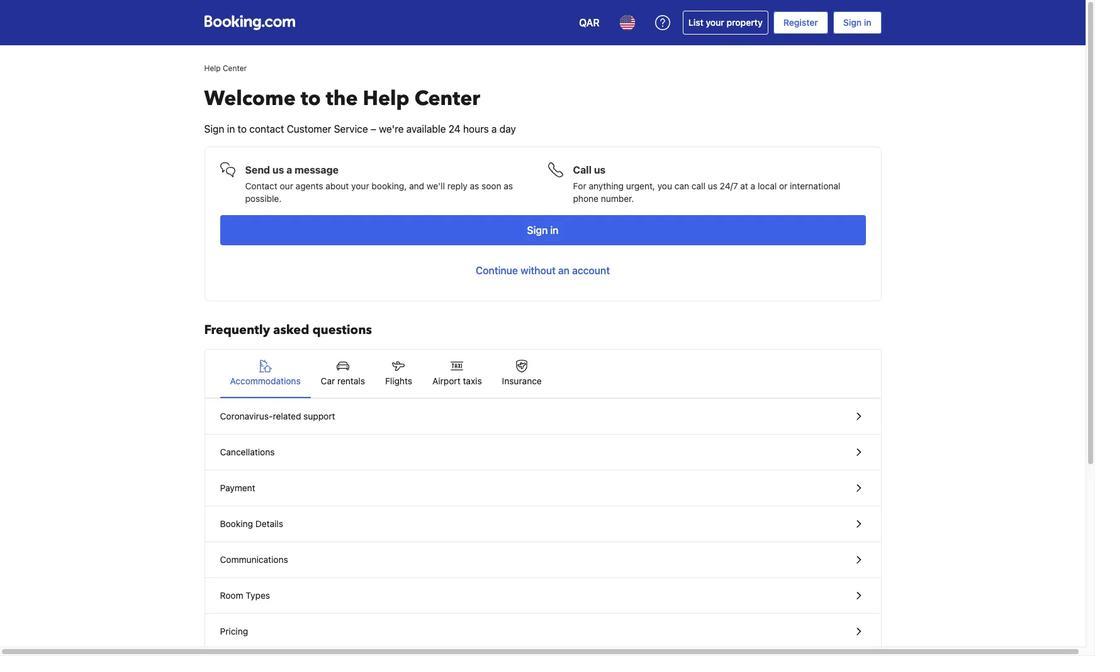 Task type: vqa. For each thing, say whether or not it's contained in the screenshot.
the 1
no



Task type: describe. For each thing, give the bounding box(es) containing it.
airport taxis
[[432, 376, 482, 386]]

flights
[[385, 376, 412, 386]]

you
[[657, 181, 672, 191]]

communications
[[220, 554, 288, 565]]

related
[[273, 411, 301, 422]]

details
[[255, 519, 283, 529]]

message
[[295, 164, 339, 176]]

2 horizontal spatial in
[[864, 17, 871, 28]]

1 horizontal spatial your
[[706, 17, 724, 28]]

0 horizontal spatial center
[[223, 64, 247, 73]]

car
[[321, 376, 335, 386]]

your inside send us a message contact our agents about your booking, and we'll reply as soon as possible.
[[351, 181, 369, 191]]

call us for anything urgent, you can call us 24/7 at a local or international phone number.
[[573, 164, 840, 204]]

international
[[790, 181, 840, 191]]

welcome
[[204, 85, 296, 113]]

contact
[[245, 181, 277, 191]]

–
[[371, 123, 376, 135]]

local
[[758, 181, 777, 191]]

pricing
[[220, 626, 248, 637]]

phone
[[573, 193, 598, 204]]

reply
[[447, 181, 467, 191]]

payment
[[220, 483, 255, 493]]

send us a message contact our agents about your booking, and we'll reply as soon as possible.
[[245, 164, 513, 204]]

room types
[[220, 590, 270, 601]]

continue
[[476, 265, 518, 276]]

service
[[334, 123, 368, 135]]

agents
[[296, 181, 323, 191]]

booking details
[[220, 519, 283, 529]]

0 horizontal spatial sign
[[204, 123, 224, 135]]

sign in to contact customer service – we're available 24 hours a day
[[204, 123, 516, 135]]

a for call us for anything urgent, you can call us 24/7 at a local or international phone number.
[[751, 181, 755, 191]]

24/7
[[720, 181, 738, 191]]

24
[[448, 123, 460, 135]]

airport
[[432, 376, 460, 386]]

booking
[[220, 519, 253, 529]]

welcome to the help center
[[204, 85, 480, 113]]

for
[[573, 181, 586, 191]]

possible.
[[245, 193, 281, 204]]

frequently
[[204, 322, 270, 339]]

an
[[558, 265, 570, 276]]

support
[[303, 411, 335, 422]]

rentals
[[337, 376, 365, 386]]

frequently asked questions
[[204, 322, 372, 339]]

0 horizontal spatial in
[[227, 123, 235, 135]]

communications button
[[205, 542, 881, 578]]

tab list containing accommodations
[[205, 350, 881, 399]]

and
[[409, 181, 424, 191]]

accommodations button
[[220, 350, 311, 398]]

pricing button
[[205, 614, 881, 650]]

account
[[572, 265, 610, 276]]

booking,
[[372, 181, 407, 191]]

room
[[220, 590, 243, 601]]

help center
[[204, 64, 247, 73]]

the
[[326, 85, 358, 113]]

list your property
[[688, 17, 763, 28]]

hours
[[463, 123, 489, 135]]

us for call
[[594, 164, 606, 176]]

without
[[520, 265, 556, 276]]

call
[[692, 181, 705, 191]]



Task type: locate. For each thing, give the bounding box(es) containing it.
list
[[688, 17, 703, 28]]

sign in link right register link
[[833, 11, 881, 34]]

1 vertical spatial to
[[238, 123, 247, 135]]

1 horizontal spatial sign in
[[843, 17, 871, 28]]

us up our
[[272, 164, 284, 176]]

sign down welcome
[[204, 123, 224, 135]]

us right call
[[708, 181, 717, 191]]

we'll
[[427, 181, 445, 191]]

customer
[[287, 123, 331, 135]]

1 vertical spatial your
[[351, 181, 369, 191]]

car rentals button
[[311, 350, 375, 398]]

center up welcome
[[223, 64, 247, 73]]

booking.com online hotel reservations image
[[204, 15, 295, 30]]

1 vertical spatial a
[[286, 164, 292, 176]]

can
[[675, 181, 689, 191]]

to up 'customer'
[[301, 85, 321, 113]]

1 vertical spatial in
[[227, 123, 235, 135]]

a right at
[[751, 181, 755, 191]]

2 vertical spatial a
[[751, 181, 755, 191]]

0 horizontal spatial your
[[351, 181, 369, 191]]

we're
[[379, 123, 404, 135]]

sign in link
[[833, 11, 881, 34], [220, 215, 866, 245]]

available
[[406, 123, 446, 135]]

us up anything
[[594, 164, 606, 176]]

2 horizontal spatial us
[[708, 181, 717, 191]]

0 horizontal spatial a
[[286, 164, 292, 176]]

or
[[779, 181, 787, 191]]

contact
[[249, 123, 284, 135]]

to left contact
[[238, 123, 247, 135]]

1 horizontal spatial sign
[[527, 225, 548, 236]]

property
[[727, 17, 763, 28]]

0 horizontal spatial us
[[272, 164, 284, 176]]

insurance
[[502, 376, 542, 386]]

coronavirus-related support button
[[205, 399, 881, 435]]

0 vertical spatial in
[[864, 17, 871, 28]]

0 vertical spatial sign in link
[[833, 11, 881, 34]]

sign right register
[[843, 17, 862, 28]]

our
[[280, 181, 293, 191]]

continue without an account button
[[220, 256, 866, 286]]

cancellations
[[220, 447, 275, 458]]

about
[[326, 181, 349, 191]]

accommodations
[[230, 376, 301, 386]]

a up our
[[286, 164, 292, 176]]

0 vertical spatial your
[[706, 17, 724, 28]]

0 vertical spatial a
[[491, 123, 497, 135]]

room types button
[[205, 578, 881, 614]]

1 horizontal spatial us
[[594, 164, 606, 176]]

0 horizontal spatial help
[[204, 64, 221, 73]]

a inside send us a message contact our agents about your booking, and we'll reply as soon as possible.
[[286, 164, 292, 176]]

0 horizontal spatial as
[[470, 181, 479, 191]]

taxis
[[463, 376, 482, 386]]

0 vertical spatial center
[[223, 64, 247, 73]]

airport taxis button
[[422, 350, 492, 398]]

help up the we're
[[363, 85, 409, 113]]

2 horizontal spatial sign
[[843, 17, 862, 28]]

qar button
[[571, 8, 607, 38]]

register
[[783, 17, 818, 28]]

0 horizontal spatial to
[[238, 123, 247, 135]]

1 as from the left
[[470, 181, 479, 191]]

continue without an account
[[476, 265, 610, 276]]

your right list
[[706, 17, 724, 28]]

2 vertical spatial in
[[550, 225, 559, 236]]

a for sign in to contact customer service – we're available 24 hours a day
[[491, 123, 497, 135]]

1 vertical spatial help
[[363, 85, 409, 113]]

your
[[706, 17, 724, 28], [351, 181, 369, 191]]

0 vertical spatial sign in
[[843, 17, 871, 28]]

flights button
[[375, 350, 422, 398]]

call
[[573, 164, 592, 176]]

as left 'soon'
[[470, 181, 479, 191]]

sign in up continue without an account
[[527, 225, 559, 236]]

1 horizontal spatial as
[[504, 181, 513, 191]]

payment button
[[205, 471, 881, 507]]

a left day
[[491, 123, 497, 135]]

insurance button
[[492, 350, 552, 398]]

1 horizontal spatial in
[[550, 225, 559, 236]]

booking details button
[[205, 507, 881, 542]]

tab list
[[205, 350, 881, 399]]

qar
[[579, 17, 600, 28]]

sign in right register
[[843, 17, 871, 28]]

anything
[[589, 181, 624, 191]]

in
[[864, 17, 871, 28], [227, 123, 235, 135], [550, 225, 559, 236]]

0 vertical spatial sign
[[843, 17, 862, 28]]

sign in
[[843, 17, 871, 28], [527, 225, 559, 236]]

1 horizontal spatial help
[[363, 85, 409, 113]]

as right 'soon'
[[504, 181, 513, 191]]

us
[[272, 164, 284, 176], [594, 164, 606, 176], [708, 181, 717, 191]]

0 vertical spatial to
[[301, 85, 321, 113]]

sign in link up continue without an account
[[220, 215, 866, 245]]

types
[[246, 590, 270, 601]]

a inside 'call us for anything urgent, you can call us 24/7 at a local or international phone number.'
[[751, 181, 755, 191]]

as
[[470, 181, 479, 191], [504, 181, 513, 191]]

register link
[[773, 11, 828, 34]]

number.
[[601, 193, 634, 204]]

us inside send us a message contact our agents about your booking, and we'll reply as soon as possible.
[[272, 164, 284, 176]]

2 vertical spatial sign
[[527, 225, 548, 236]]

help up welcome
[[204, 64, 221, 73]]

soon
[[482, 181, 501, 191]]

1 vertical spatial sign
[[204, 123, 224, 135]]

sign up without
[[527, 225, 548, 236]]

cancellations button
[[205, 435, 881, 471]]

to
[[301, 85, 321, 113], [238, 123, 247, 135]]

1 horizontal spatial to
[[301, 85, 321, 113]]

coronavirus-
[[220, 411, 273, 422]]

asked
[[273, 322, 309, 339]]

day
[[499, 123, 516, 135]]

us for send
[[272, 164, 284, 176]]

your right about
[[351, 181, 369, 191]]

0 vertical spatial help
[[204, 64, 221, 73]]

1 vertical spatial sign in
[[527, 225, 559, 236]]

1 vertical spatial center
[[415, 85, 480, 113]]

questions
[[312, 322, 372, 339]]

coronavirus-related support
[[220, 411, 335, 422]]

1 horizontal spatial center
[[415, 85, 480, 113]]

list your property link
[[683, 11, 768, 35]]

2 horizontal spatial a
[[751, 181, 755, 191]]

a
[[491, 123, 497, 135], [286, 164, 292, 176], [751, 181, 755, 191]]

car rentals
[[321, 376, 365, 386]]

center up the 24
[[415, 85, 480, 113]]

0 horizontal spatial sign in
[[527, 225, 559, 236]]

at
[[740, 181, 748, 191]]

urgent,
[[626, 181, 655, 191]]

2 as from the left
[[504, 181, 513, 191]]

send
[[245, 164, 270, 176]]

1 horizontal spatial a
[[491, 123, 497, 135]]

1 vertical spatial sign in link
[[220, 215, 866, 245]]



